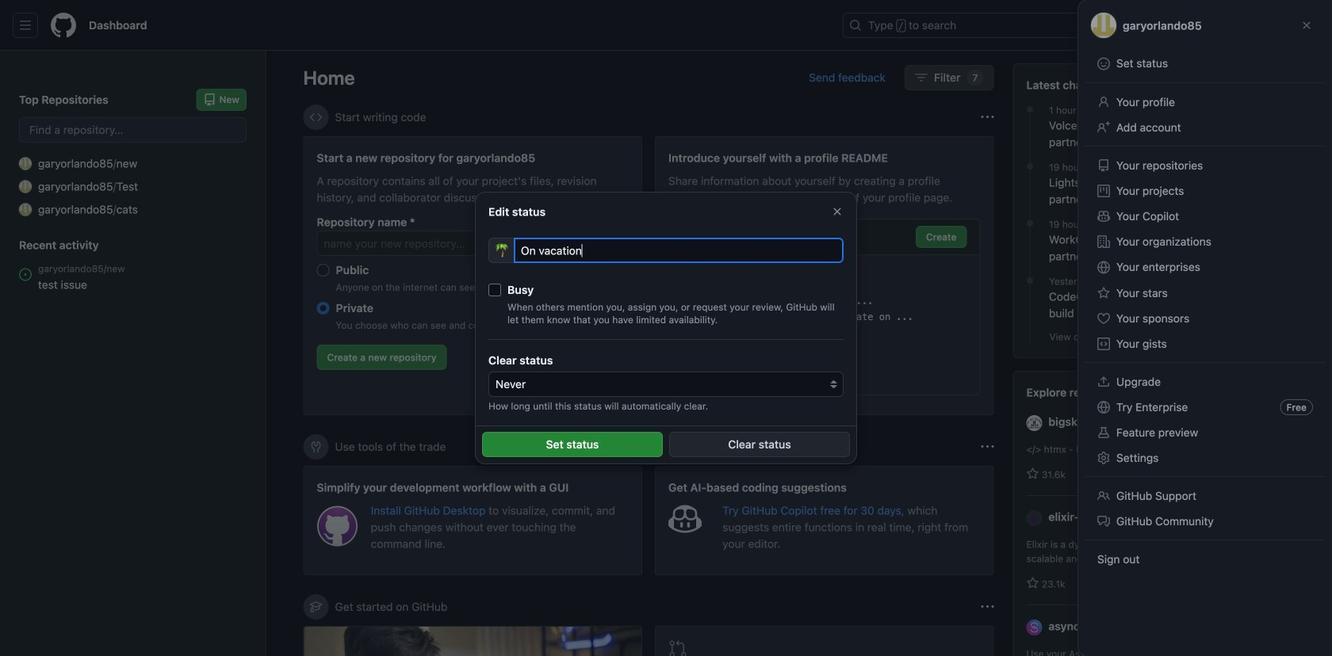 Task type: vqa. For each thing, say whether or not it's contained in the screenshot.
Account element at left
yes



Task type: describe. For each thing, give the bounding box(es) containing it.
explore element
[[1013, 63, 1295, 657]]

command palette image
[[1101, 19, 1114, 32]]

1 dot fill image from the top
[[1024, 217, 1036, 230]]

triangle down image
[[1170, 19, 1182, 32]]

2 dot fill image from the top
[[1024, 274, 1036, 287]]

homepage image
[[51, 13, 76, 38]]

account element
[[0, 51, 266, 657]]

plus image
[[1151, 19, 1163, 32]]

1 star image from the top
[[1027, 468, 1039, 481]]



Task type: locate. For each thing, give the bounding box(es) containing it.
0 vertical spatial dot fill image
[[1024, 217, 1036, 230]]

1 vertical spatial star image
[[1027, 577, 1039, 590]]

2 star image from the top
[[1027, 577, 1039, 590]]

star image
[[1027, 468, 1039, 481], [1027, 577, 1039, 590]]

1 dot fill image from the top
[[1024, 103, 1036, 116]]

explore repositories navigation
[[1013, 371, 1295, 657]]

dot fill image
[[1024, 103, 1036, 116], [1024, 160, 1036, 173]]

0 vertical spatial star image
[[1027, 468, 1039, 481]]

2 dot fill image from the top
[[1024, 160, 1036, 173]]

1 vertical spatial dot fill image
[[1024, 274, 1036, 287]]

dot fill image
[[1024, 217, 1036, 230], [1024, 274, 1036, 287]]

1 vertical spatial dot fill image
[[1024, 160, 1036, 173]]

0 vertical spatial dot fill image
[[1024, 103, 1036, 116]]



